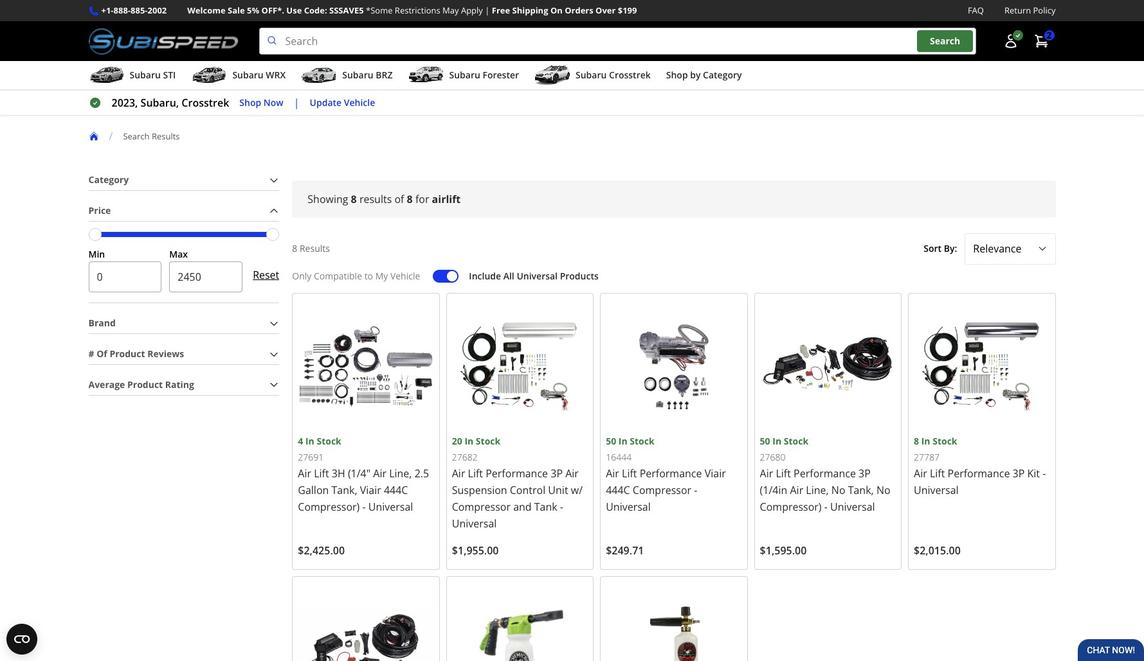 Task type: locate. For each thing, give the bounding box(es) containing it.
compressor inside 20 in stock 27682 air lift performance 3p air suspension control unit w/ compressor and tank - universal
[[452, 500, 511, 515]]

subaru sti button
[[88, 64, 176, 89]]

5 stock from the left
[[933, 435, 958, 448]]

stock up 27682
[[476, 435, 501, 448]]

product down # of product reviews
[[127, 379, 163, 391]]

2 horizontal spatial 3p
[[1013, 467, 1025, 481]]

0 vertical spatial results
[[152, 130, 180, 142]]

performance inside 50 in stock 27680 air lift performance 3p (1/4in air line, no tank, no compressor) - universal
[[794, 467, 856, 481]]

of right #
[[97, 348, 107, 360]]

performance for control
[[486, 467, 548, 481]]

1 compressor) from the left
[[298, 500, 360, 515]]

0 horizontal spatial compressor
[[452, 500, 511, 515]]

shop left now
[[240, 96, 261, 109]]

0 horizontal spatial |
[[294, 96, 299, 110]]

brz
[[376, 69, 393, 81]]

tank, inside the 4 in stock 27691 air lift 3h (1/4" air line, 2.5 gallon tank, viair 444c compressor) - universal
[[332, 484, 357, 498]]

of left for
[[395, 192, 404, 207]]

shipping
[[512, 5, 548, 16]]

crosstrek down search input field
[[609, 69, 651, 81]]

2 in from the left
[[465, 435, 474, 448]]

1 horizontal spatial crosstrek
[[609, 69, 651, 81]]

line, inside the 4 in stock 27691 air lift 3h (1/4" air line, 2.5 gallon tank, viair 444c compressor) - universal
[[389, 467, 412, 481]]

faq
[[968, 5, 984, 16]]

1 vertical spatial results
[[300, 242, 330, 255]]

444c inside 50 in stock 16444 air lift performance viair 444c compressor  - universal
[[606, 484, 630, 498]]

4 lift from the left
[[776, 467, 791, 481]]

0 vertical spatial of
[[395, 192, 404, 207]]

1 horizontal spatial vehicle
[[390, 270, 420, 282]]

0 horizontal spatial crosstrek
[[182, 96, 229, 110]]

1 3p from the left
[[551, 467, 563, 481]]

lift
[[314, 467, 329, 481], [468, 467, 483, 481], [622, 467, 637, 481], [776, 467, 791, 481], [930, 467, 945, 481]]

results up only
[[300, 242, 330, 255]]

category button
[[88, 171, 279, 190]]

2 3p from the left
[[859, 467, 871, 481]]

in inside 50 in stock 27680 air lift performance 3p (1/4in air line, no tank, no compressor) - universal
[[773, 435, 782, 448]]

subaru crosstrek
[[576, 69, 651, 81]]

8
[[351, 192, 357, 207], [407, 192, 413, 207], [292, 242, 297, 255], [914, 435, 919, 448]]

0 horizontal spatial search
[[123, 130, 150, 142]]

chemical guys foam blaster 6 foam wash gun image
[[452, 583, 588, 662]]

in inside the 4 in stock 27691 air lift 3h (1/4" air line, 2.5 gallon tank, viair 444c compressor) - universal
[[306, 435, 314, 448]]

8 left for
[[407, 192, 413, 207]]

1 444c from the left
[[384, 484, 408, 498]]

product up "average product rating"
[[110, 348, 145, 360]]

performance inside 50 in stock 16444 air lift performance viair 444c compressor  - universal
[[640, 467, 702, 481]]

in up 16444
[[619, 435, 628, 448]]

0 vertical spatial viair
[[705, 467, 726, 481]]

1 horizontal spatial no
[[877, 484, 891, 498]]

in for air lift performance viair 444c compressor  - universal
[[619, 435, 628, 448]]

0 vertical spatial search
[[930, 35, 961, 47]]

1 in from the left
[[306, 435, 314, 448]]

subaru
[[130, 69, 161, 81], [232, 69, 264, 81], [342, 69, 373, 81], [449, 69, 480, 81], [576, 69, 607, 81]]

-
[[1043, 467, 1046, 481], [694, 484, 698, 498], [362, 500, 366, 515], [560, 500, 564, 515], [824, 500, 828, 515]]

50 up 27680
[[760, 435, 770, 448]]

in inside 50 in stock 16444 air lift performance viair 444c compressor  - universal
[[619, 435, 628, 448]]

stock up 27787
[[933, 435, 958, 448]]

444c
[[384, 484, 408, 498], [606, 484, 630, 498]]

kit
[[1028, 467, 1040, 481]]

1 vertical spatial |
[[294, 96, 299, 110]]

lift up (1/4in
[[776, 467, 791, 481]]

in inside 8 in stock 27787 air lift performance 3p kit - universal
[[922, 435, 931, 448]]

sort by:
[[924, 242, 957, 255]]

use
[[286, 5, 302, 16]]

stock for air lift performance 3p (1/4in air line, no tank, no compressor) - universal
[[784, 435, 809, 448]]

lift inside the 4 in stock 27691 air lift 3h (1/4" air line, 2.5 gallon tank, viair 444c compressor) - universal
[[314, 467, 329, 481]]

3 3p from the left
[[1013, 467, 1025, 481]]

results for 8 results
[[300, 242, 330, 255]]

results for search results
[[152, 130, 180, 142]]

tank, for (1/4"
[[332, 484, 357, 498]]

1 vertical spatial vehicle
[[390, 270, 420, 282]]

0 vertical spatial crosstrek
[[609, 69, 651, 81]]

444c inside the 4 in stock 27691 air lift 3h (1/4" air line, 2.5 gallon tank, viair 444c compressor) - universal
[[384, 484, 408, 498]]

0 vertical spatial |
[[485, 5, 490, 16]]

search inside button
[[930, 35, 961, 47]]

tank, inside 50 in stock 27680 air lift performance 3p (1/4in air line, no tank, no compressor) - universal
[[848, 484, 874, 498]]

3 stock from the left
[[630, 435, 655, 448]]

stock up 16444
[[630, 435, 655, 448]]

line, right (1/4in
[[806, 484, 829, 498]]

50
[[606, 435, 616, 448], [760, 435, 770, 448]]

performance
[[486, 467, 548, 481], [640, 467, 702, 481], [794, 467, 856, 481], [948, 467, 1010, 481]]

lift down 27787
[[930, 467, 945, 481]]

minimum slider
[[88, 228, 101, 241]]

shop by category
[[666, 69, 742, 81]]

0 vertical spatial product
[[110, 348, 145, 360]]

universal inside 50 in stock 27680 air lift performance 3p (1/4in air line, no tank, no compressor) - universal
[[830, 500, 875, 515]]

stock
[[317, 435, 341, 448], [476, 435, 501, 448], [630, 435, 655, 448], [784, 435, 809, 448], [933, 435, 958, 448]]

compressor)
[[298, 500, 360, 515], [760, 500, 822, 515]]

lift inside 20 in stock 27682 air lift performance 3p air suspension control unit w/ compressor and tank - universal
[[468, 467, 483, 481]]

0 horizontal spatial 444c
[[384, 484, 408, 498]]

line, left 2.5
[[389, 467, 412, 481]]

stock inside 8 in stock 27787 air lift performance 3p kit - universal
[[933, 435, 958, 448]]

3h
[[332, 467, 345, 481]]

over
[[596, 5, 616, 16]]

0 vertical spatial compressor
[[633, 484, 692, 498]]

apply
[[461, 5, 483, 16]]

subaru for subaru crosstrek
[[576, 69, 607, 81]]

2 subaru from the left
[[232, 69, 264, 81]]

vehicle right my
[[390, 270, 420, 282]]

1 subaru from the left
[[130, 69, 161, 81]]

lift inside 50 in stock 27680 air lift performance 3p (1/4in air line, no tank, no compressor) - universal
[[776, 467, 791, 481]]

3p for tank,
[[859, 467, 871, 481]]

return policy link
[[1005, 4, 1056, 17]]

shop left by
[[666, 69, 688, 81]]

1 horizontal spatial shop
[[666, 69, 688, 81]]

3 in from the left
[[619, 435, 628, 448]]

lift up suspension
[[468, 467, 483, 481]]

2 no from the left
[[877, 484, 891, 498]]

1 vertical spatial compressor
[[452, 500, 511, 515]]

1 lift from the left
[[314, 467, 329, 481]]

1 horizontal spatial 50
[[760, 435, 770, 448]]

stock for air lift performance 3p kit - universal
[[933, 435, 958, 448]]

16444
[[606, 452, 632, 464]]

search button
[[917, 30, 973, 52]]

and
[[513, 500, 532, 515]]

subaru right 'a subaru crosstrek thumbnail image'
[[576, 69, 607, 81]]

8 inside 8 in stock 27787 air lift performance 3p kit - universal
[[914, 435, 919, 448]]

stock inside the 4 in stock 27691 air lift 3h (1/4" air line, 2.5 gallon tank, viair 444c compressor) - universal
[[317, 435, 341, 448]]

air down 16444
[[606, 467, 619, 481]]

3p for w/
[[551, 467, 563, 481]]

air
[[298, 467, 311, 481], [373, 467, 387, 481], [452, 467, 465, 481], [566, 467, 579, 481], [606, 467, 619, 481], [760, 467, 773, 481], [914, 467, 927, 481], [790, 484, 804, 498]]

compressor) inside 50 in stock 27680 air lift performance 3p (1/4in air line, no tank, no compressor) - universal
[[760, 500, 822, 515]]

subaru crosstrek button
[[535, 64, 651, 89]]

air lift performance viair 444c compressor  - universal image
[[606, 299, 742, 435]]

lift inside 50 in stock 16444 air lift performance viair 444c compressor  - universal
[[622, 467, 637, 481]]

lift inside 8 in stock 27787 air lift performance 3p kit - universal
[[930, 467, 945, 481]]

a subaru wrx thumbnail image image
[[191, 66, 227, 85]]

shop for shop by category
[[666, 69, 688, 81]]

1 vertical spatial shop
[[240, 96, 261, 109]]

in right 4
[[306, 435, 314, 448]]

compressor inside 50 in stock 16444 air lift performance viair 444c compressor  - universal
[[633, 484, 692, 498]]

3p inside 50 in stock 27680 air lift performance 3p (1/4in air line, no tank, no compressor) - universal
[[859, 467, 871, 481]]

performance for -
[[640, 467, 702, 481]]

3 lift from the left
[[622, 467, 637, 481]]

4 performance from the left
[[948, 467, 1010, 481]]

air down 27787
[[914, 467, 927, 481]]

subaru inside 'dropdown button'
[[232, 69, 264, 81]]

in for air lift performance 3p kit - universal
[[922, 435, 931, 448]]

to
[[364, 270, 373, 282]]

0 horizontal spatial 50
[[606, 435, 616, 448]]

0 horizontal spatial vehicle
[[344, 96, 375, 109]]

category
[[703, 69, 742, 81]]

control
[[510, 484, 546, 498]]

2 lift from the left
[[468, 467, 483, 481]]

8 up only
[[292, 242, 297, 255]]

0 horizontal spatial compressor)
[[298, 500, 360, 515]]

viair inside the 4 in stock 27691 air lift 3h (1/4" air line, 2.5 gallon tank, viair 444c compressor) - universal
[[360, 484, 381, 498]]

| left free
[[485, 5, 490, 16]]

shop inside dropdown button
[[666, 69, 688, 81]]

5 lift from the left
[[930, 467, 945, 481]]

subaru,
[[141, 96, 179, 110]]

- inside the 4 in stock 27691 air lift 3h (1/4" air line, 2.5 gallon tank, viair 444c compressor) - universal
[[362, 500, 366, 515]]

0 horizontal spatial tank,
[[332, 484, 357, 498]]

average product rating
[[88, 379, 194, 391]]

0 horizontal spatial line,
[[389, 467, 412, 481]]

27691
[[298, 452, 324, 464]]

$2,015.00
[[914, 544, 961, 558]]

reset
[[253, 269, 279, 283]]

0 horizontal spatial 3p
[[551, 467, 563, 481]]

50 up 16444
[[606, 435, 616, 448]]

Min text field
[[88, 262, 162, 293]]

1 vertical spatial viair
[[360, 484, 381, 498]]

in up 27787
[[922, 435, 931, 448]]

lift for air lift 3h (1/4" air line, 2.5 gallon tank, viair 444c compressor) - universal
[[314, 467, 329, 481]]

1 vertical spatial crosstrek
[[182, 96, 229, 110]]

vehicle
[[344, 96, 375, 109], [390, 270, 420, 282]]

stock up 27680
[[784, 435, 809, 448]]

include all universal products
[[469, 270, 599, 282]]

compressor
[[633, 484, 692, 498], [452, 500, 511, 515]]

1 50 from the left
[[606, 435, 616, 448]]

unit
[[548, 484, 568, 498]]

in right the 20
[[465, 435, 474, 448]]

performance inside 8 in stock 27787 air lift performance 3p kit - universal
[[948, 467, 1010, 481]]

universal inside 20 in stock 27682 air lift performance 3p air suspension control unit w/ compressor and tank - universal
[[452, 517, 497, 531]]

1 horizontal spatial search
[[930, 35, 961, 47]]

1 performance from the left
[[486, 467, 548, 481]]

in for air lift performance 3p air suspension control unit w/ compressor and tank - universal
[[465, 435, 474, 448]]

tank, for 3p
[[848, 484, 874, 498]]

stock inside 20 in stock 27682 air lift performance 3p air suspension control unit w/ compressor and tank - universal
[[476, 435, 501, 448]]

compressor) down (1/4in
[[760, 500, 822, 515]]

0 horizontal spatial no
[[832, 484, 846, 498]]

air down 27682
[[452, 467, 465, 481]]

0 vertical spatial shop
[[666, 69, 688, 81]]

- inside 50 in stock 27680 air lift performance 3p (1/4in air line, no tank, no compressor) - universal
[[824, 500, 828, 515]]

a subaru crosstrek thumbnail image image
[[535, 66, 571, 85]]

welcome
[[187, 5, 226, 16]]

shop
[[666, 69, 688, 81], [240, 96, 261, 109]]

return
[[1005, 5, 1031, 16]]

by:
[[944, 242, 957, 255]]

2 button
[[1028, 28, 1056, 54]]

2 50 from the left
[[760, 435, 770, 448]]

reviews
[[147, 348, 184, 360]]

4 in from the left
[[773, 435, 782, 448]]

4 subaru from the left
[[449, 69, 480, 81]]

select... image
[[1037, 244, 1048, 254]]

1 horizontal spatial of
[[395, 192, 404, 207]]

crosstrek
[[609, 69, 651, 81], [182, 96, 229, 110]]

20 in stock 27682 air lift performance 3p air suspension control unit w/ compressor and tank - universal
[[452, 435, 583, 531]]

products
[[560, 270, 599, 282]]

of
[[395, 192, 404, 207], [97, 348, 107, 360]]

1 tank, from the left
[[332, 484, 357, 498]]

|
[[485, 5, 490, 16], [294, 96, 299, 110]]

1 stock from the left
[[317, 435, 341, 448]]

$1,955.00
[[452, 544, 499, 558]]

1 horizontal spatial line,
[[806, 484, 829, 498]]

0 horizontal spatial viair
[[360, 484, 381, 498]]

stock inside 50 in stock 16444 air lift performance viair 444c compressor  - universal
[[630, 435, 655, 448]]

performance inside 20 in stock 27682 air lift performance 3p air suspension control unit w/ compressor and tank - universal
[[486, 467, 548, 481]]

2 stock from the left
[[476, 435, 501, 448]]

1 horizontal spatial 444c
[[606, 484, 630, 498]]

subaru forester button
[[408, 64, 519, 89]]

price button
[[88, 201, 279, 221]]

2 performance from the left
[[640, 467, 702, 481]]

1 horizontal spatial 3p
[[859, 467, 871, 481]]

shop by category button
[[666, 64, 742, 89]]

2 444c from the left
[[606, 484, 630, 498]]

universal
[[517, 270, 558, 282], [914, 484, 959, 498], [368, 500, 413, 515], [606, 500, 651, 515], [830, 500, 875, 515], [452, 517, 497, 531]]

stock up 27691
[[317, 435, 341, 448]]

1 vertical spatial line,
[[806, 484, 829, 498]]

vehicle down the subaru brz
[[344, 96, 375, 109]]

0 horizontal spatial of
[[97, 348, 107, 360]]

8 up 27787
[[914, 435, 919, 448]]

4 stock from the left
[[784, 435, 809, 448]]

3p inside 20 in stock 27682 air lift performance 3p air suspension control unit w/ compressor and tank - universal
[[551, 467, 563, 481]]

lift down 16444
[[622, 467, 637, 481]]

brand
[[88, 317, 116, 330]]

subaru left brz
[[342, 69, 373, 81]]

in up 27680
[[773, 435, 782, 448]]

lift left 3h
[[314, 467, 329, 481]]

a subaru sti thumbnail image image
[[88, 66, 124, 85]]

code:
[[304, 5, 327, 16]]

2 tank, from the left
[[848, 484, 874, 498]]

0 vertical spatial vehicle
[[344, 96, 375, 109]]

1 horizontal spatial results
[[300, 242, 330, 255]]

stock inside 50 in stock 27680 air lift performance 3p (1/4in air line, no tank, no compressor) - universal
[[784, 435, 809, 448]]

| right now
[[294, 96, 299, 110]]

subaru left wrx
[[232, 69, 264, 81]]

50 inside 50 in stock 27680 air lift performance 3p (1/4in air line, no tank, no compressor) - universal
[[760, 435, 770, 448]]

2 compressor) from the left
[[760, 500, 822, 515]]

no
[[832, 484, 846, 498], [877, 484, 891, 498]]

compressor) down gallon
[[298, 500, 360, 515]]

subaru brz button
[[301, 64, 393, 89]]

0 horizontal spatial results
[[152, 130, 180, 142]]

8 in stock 27787 air lift performance 3p kit - universal
[[914, 435, 1046, 498]]

subaru left the sti
[[130, 69, 161, 81]]

1 vertical spatial search
[[123, 130, 150, 142]]

5 subaru from the left
[[576, 69, 607, 81]]

results down 2023, subaru, crosstrek
[[152, 130, 180, 142]]

1 horizontal spatial viair
[[705, 467, 726, 481]]

50 inside 50 in stock 16444 air lift performance viair 444c compressor  - universal
[[606, 435, 616, 448]]

button image
[[1003, 34, 1019, 49]]

line,
[[389, 467, 412, 481], [806, 484, 829, 498]]

stock for air lift performance 3p air suspension control unit w/ compressor and tank - universal
[[476, 435, 501, 448]]

0 horizontal spatial shop
[[240, 96, 261, 109]]

50 in stock 16444 air lift performance viair 444c compressor  - universal
[[606, 435, 726, 515]]

search for search results
[[123, 130, 150, 142]]

1 horizontal spatial tank,
[[848, 484, 874, 498]]

crosstrek down a subaru wrx thumbnail image
[[182, 96, 229, 110]]

include
[[469, 270, 501, 282]]

subaru left forester
[[449, 69, 480, 81]]

results
[[152, 130, 180, 142], [300, 242, 330, 255]]

3p inside 8 in stock 27787 air lift performance 3p kit - universal
[[1013, 467, 1025, 481]]

1 horizontal spatial compressor)
[[760, 500, 822, 515]]

0 vertical spatial line,
[[389, 467, 412, 481]]

update
[[310, 96, 342, 109]]

1 vertical spatial of
[[97, 348, 107, 360]]

3 performance from the left
[[794, 467, 856, 481]]

subaru for subaru forester
[[449, 69, 480, 81]]

air lift performance 3p air suspension control unit w/ compressor and tank - universal image
[[452, 299, 588, 435]]

1 horizontal spatial compressor
[[633, 484, 692, 498]]

3 subaru from the left
[[342, 69, 373, 81]]

in inside 20 in stock 27682 air lift performance 3p air suspension control unit w/ compressor and tank - universal
[[465, 435, 474, 448]]

5 in from the left
[[922, 435, 931, 448]]

subaru inside "dropdown button"
[[576, 69, 607, 81]]



Task type: describe. For each thing, give the bounding box(es) containing it.
tank
[[534, 500, 558, 515]]

search results link
[[123, 130, 190, 142]]

*some
[[366, 5, 393, 16]]

orders
[[565, 5, 594, 16]]

sort
[[924, 242, 942, 255]]

27680
[[760, 452, 786, 464]]

stock for air lift 3h (1/4" air line, 2.5 gallon tank, viair 444c compressor) - universal
[[317, 435, 341, 448]]

a subaru brz thumbnail image image
[[301, 66, 337, 85]]

$249.71
[[606, 544, 644, 558]]

subaru for subaru sti
[[130, 69, 161, 81]]

suspension
[[452, 484, 507, 498]]

lift for air lift performance viair 444c compressor  - universal
[[622, 467, 637, 481]]

+1-888-885-2002 link
[[101, 4, 167, 17]]

vehicle inside button
[[344, 96, 375, 109]]

forester
[[483, 69, 519, 81]]

20
[[452, 435, 462, 448]]

universal inside 8 in stock 27787 air lift performance 3p kit - universal
[[914, 484, 959, 498]]

airlift
[[432, 192, 461, 207]]

(1/4in
[[760, 484, 788, 498]]

wrx
[[266, 69, 286, 81]]

sssave5
[[329, 5, 364, 16]]

8 results
[[292, 242, 330, 255]]

compressor) inside the 4 in stock 27691 air lift 3h (1/4" air line, 2.5 gallon tank, viair 444c compressor) - universal
[[298, 500, 360, 515]]

performance for universal
[[948, 467, 1010, 481]]

subaru forester
[[449, 69, 519, 81]]

Max text field
[[169, 262, 243, 293]]

subaru wrx
[[232, 69, 286, 81]]

air down 27691
[[298, 467, 311, 481]]

update vehicle button
[[310, 96, 375, 110]]

average product rating button
[[88, 376, 279, 395]]

results
[[360, 192, 392, 207]]

1 vertical spatial product
[[127, 379, 163, 391]]

# of product reviews
[[88, 348, 184, 360]]

$199
[[618, 5, 637, 16]]

brand button
[[88, 314, 279, 334]]

5%
[[247, 5, 259, 16]]

crosstrek inside "dropdown button"
[[609, 69, 651, 81]]

rating
[[165, 379, 194, 391]]

open widget image
[[6, 625, 37, 655]]

50 for air lift performance 3p (1/4in air line, no tank, no compressor) - universal
[[760, 435, 770, 448]]

lift for air lift performance 3p kit - universal
[[930, 467, 945, 481]]

1 horizontal spatial |
[[485, 5, 490, 16]]

air down 27680
[[760, 467, 773, 481]]

shop now link
[[240, 96, 284, 110]]

showing 8 results of 8 for airlift
[[308, 192, 461, 207]]

4
[[298, 435, 303, 448]]

welcome sale 5% off*. use code: sssave5
[[187, 5, 364, 16]]

universal inside the 4 in stock 27691 air lift 3h (1/4" air line, 2.5 gallon tank, viair 444c compressor) - universal
[[368, 500, 413, 515]]

line, inside 50 in stock 27680 air lift performance 3p (1/4in air line, no tank, no compressor) - universal
[[806, 484, 829, 498]]

search for search
[[930, 35, 961, 47]]

sti
[[163, 69, 176, 81]]

- inside 50 in stock 16444 air lift performance viair 444c compressor  - universal
[[694, 484, 698, 498]]

air inside 50 in stock 16444 air lift performance viair 444c compressor  - universal
[[606, 467, 619, 481]]

50 for air lift performance viair 444c compressor  - universal
[[606, 435, 616, 448]]

+1-
[[101, 5, 114, 16]]

Select... button
[[965, 234, 1056, 265]]

subaru wrx button
[[191, 64, 286, 89]]

search input field
[[259, 28, 976, 55]]

# of product reviews button
[[88, 345, 279, 365]]

air right (1/4"
[[373, 467, 387, 481]]

lift for air lift performance 3p air suspension control unit w/ compressor and tank - universal
[[468, 467, 483, 481]]

shop for shop now
[[240, 96, 261, 109]]

air right (1/4in
[[790, 484, 804, 498]]

2002
[[148, 5, 167, 16]]

average
[[88, 379, 125, 391]]

lift for air lift performance 3p (1/4in air line, no tank, no compressor) - universal
[[776, 467, 791, 481]]

search results
[[123, 130, 180, 142]]

4 in stock 27691 air lift 3h (1/4" air line, 2.5 gallon tank, viair 444c compressor) - universal
[[298, 435, 429, 515]]

all
[[503, 270, 514, 282]]

$2,425.00
[[298, 544, 345, 558]]

viair inside 50 in stock 16444 air lift performance viair 444c compressor  - universal
[[705, 467, 726, 481]]

max
[[169, 248, 188, 260]]

air up w/
[[566, 467, 579, 481]]

stock for air lift performance viair 444c compressor  - universal
[[630, 435, 655, 448]]

home image
[[88, 131, 99, 142]]

subaru for subaru wrx
[[232, 69, 264, 81]]

compatible
[[314, 270, 362, 282]]

min
[[88, 248, 105, 260]]

27787
[[914, 452, 940, 464]]

- inside 20 in stock 27682 air lift performance 3p air suspension control unit w/ compressor and tank - universal
[[560, 500, 564, 515]]

#
[[88, 348, 94, 360]]

air lift performance 3p kit - universal image
[[914, 299, 1050, 435]]

price
[[88, 204, 111, 217]]

for
[[415, 192, 429, 207]]

now
[[264, 96, 284, 109]]

policy
[[1033, 5, 1056, 16]]

only
[[292, 270, 312, 282]]

chemical guys torq professional foam cannon max foam 8 - universal image
[[606, 583, 742, 662]]

2
[[1047, 29, 1052, 41]]

subaru sti
[[130, 69, 176, 81]]

$1,595.00
[[760, 544, 807, 558]]

air inside 8 in stock 27787 air lift performance 3p kit - universal
[[914, 467, 927, 481]]

in for air lift performance 3p (1/4in air line, no tank, no compressor) - universal
[[773, 435, 782, 448]]

performance for line,
[[794, 467, 856, 481]]

showing
[[308, 192, 348, 207]]

885-
[[131, 5, 148, 16]]

subispeed logo image
[[88, 28, 238, 55]]

8 left results
[[351, 192, 357, 207]]

+1-888-885-2002
[[101, 5, 167, 16]]

only compatible to my vehicle
[[292, 270, 420, 282]]

shop now
[[240, 96, 284, 109]]

888-
[[114, 5, 131, 16]]

in for air lift 3h (1/4" air line, 2.5 gallon tank, viair 444c compressor) - universal
[[306, 435, 314, 448]]

27682
[[452, 452, 478, 464]]

subaru brz
[[342, 69, 393, 81]]

1 no from the left
[[832, 484, 846, 498]]

(1/4"
[[348, 467, 371, 481]]

/
[[109, 129, 113, 144]]

subaru for subaru brz
[[342, 69, 373, 81]]

return policy
[[1005, 5, 1056, 16]]

- inside 8 in stock 27787 air lift performance 3p kit - universal
[[1043, 467, 1046, 481]]

faq link
[[968, 4, 984, 17]]

universal inside 50 in stock 16444 air lift performance viair 444c compressor  - universal
[[606, 500, 651, 515]]

restrictions
[[395, 5, 440, 16]]

air lift 3h (1/4" air line, 2.5 gallon tank, viair 444c compressor) - universal image
[[298, 299, 434, 435]]

of inside dropdown button
[[97, 348, 107, 360]]

by
[[690, 69, 701, 81]]

air lift performance 3h (1/4in air line, no tank, no compressor) - universal image
[[298, 583, 434, 662]]

maximum slider
[[267, 228, 279, 241]]

2023, subaru, crosstrek
[[112, 96, 229, 110]]

air lift performance 3p (1/4in air line, no tank, no compressor) - universal image
[[760, 299, 896, 435]]

off*.
[[262, 5, 284, 16]]

my
[[375, 270, 388, 282]]

a subaru forester thumbnail image image
[[408, 66, 444, 85]]

50 in stock 27680 air lift performance 3p (1/4in air line, no tank, no compressor) - universal
[[760, 435, 891, 515]]

gallon
[[298, 484, 329, 498]]

may
[[443, 5, 459, 16]]

sale
[[228, 5, 245, 16]]



Task type: vqa. For each thing, say whether or not it's contained in the screenshot.
for
yes



